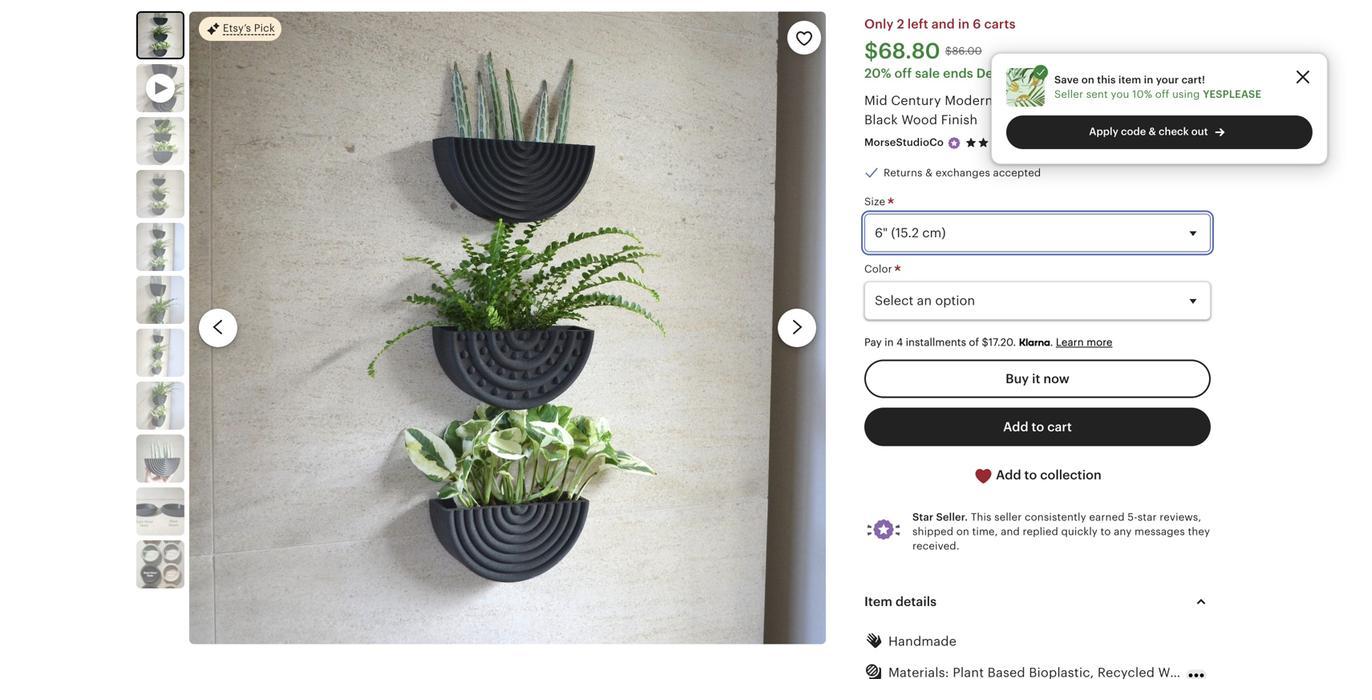 Task type: locate. For each thing, give the bounding box(es) containing it.
received.
[[912, 540, 960, 552]]

collection
[[1040, 468, 1101, 482]]

only
[[864, 17, 894, 31]]

save
[[1054, 74, 1079, 86]]

code
[[1121, 125, 1146, 138]]

0 horizontal spatial of
[[969, 336, 979, 348]]

returns & exchanges accepted
[[884, 167, 1041, 179]]

0 vertical spatial wood
[[1119, 93, 1155, 108]]

apply code & check out link
[[1006, 116, 1313, 149]]

mid century modern set of 3 circle wall wood planter black image 1 image
[[189, 11, 826, 644], [138, 13, 183, 58]]

in inside save on this item in your cart! seller sent you 10% off using yesplease
[[1144, 74, 1153, 86]]

size
[[864, 196, 888, 208]]

of inside mid century modern set of 3 circle wall wood planter black wood finish
[[1021, 93, 1034, 108]]

1 horizontal spatial wood
[[1119, 93, 1155, 108]]

of inside the pay in 4 installments of $17.20. klarna . learn more
[[969, 336, 979, 348]]

pay in 4 installments of $17.20. klarna . learn more
[[864, 336, 1113, 349]]

in left the 4
[[884, 336, 894, 348]]

to for cart
[[1032, 420, 1044, 434]]

2 vertical spatial to
[[1101, 526, 1111, 538]]

1 horizontal spatial off
[[1155, 88, 1169, 100]]

of left 3
[[1021, 93, 1034, 108]]

and right "left"
[[931, 17, 955, 31]]

0 vertical spatial on
[[1081, 74, 1094, 86]]

off down your
[[1155, 88, 1169, 100]]

carts
[[984, 17, 1016, 31]]

1 horizontal spatial and
[[1001, 526, 1020, 538]]

this
[[1097, 74, 1116, 86]]

6
[[973, 17, 981, 31]]

to inside this seller consistently earned 5-star reviews, shipped on time, and replied quickly to any messages they received.
[[1101, 526, 1111, 538]]

this
[[971, 511, 992, 523]]

wood
[[1119, 93, 1155, 108], [901, 112, 937, 127]]

2 vertical spatial in
[[884, 336, 894, 348]]

add to cart button
[[864, 408, 1211, 446]]

to
[[1032, 420, 1044, 434], [1024, 468, 1037, 482], [1101, 526, 1111, 538]]

and inside this seller consistently earned 5-star reviews, shipped on time, and replied quickly to any messages they received.
[[1001, 526, 1020, 538]]

1 vertical spatial on
[[956, 526, 969, 538]]

of
[[1021, 93, 1034, 108], [969, 336, 979, 348]]

modern
[[945, 93, 993, 108]]

1 vertical spatial and
[[1001, 526, 1020, 538]]

off inside save on this item in your cart! seller sent you 10% off using yesplease
[[1155, 88, 1169, 100]]

to left the cart at the bottom right of page
[[1032, 420, 1044, 434]]

exchanges
[[936, 167, 990, 179]]

to left collection
[[1024, 468, 1037, 482]]

add up the seller
[[996, 468, 1021, 482]]

your
[[1156, 74, 1179, 86]]

klarna
[[1019, 336, 1050, 349]]

december
[[976, 66, 1041, 80]]

black
[[864, 112, 898, 127]]

0 vertical spatial of
[[1021, 93, 1034, 108]]

& right returns
[[925, 167, 933, 179]]

seller
[[1054, 88, 1083, 100]]

item
[[1118, 74, 1141, 86]]

5-
[[1128, 511, 1138, 523]]

on down seller.
[[956, 526, 969, 538]]

1 horizontal spatial in
[[958, 17, 970, 31]]

3
[[1037, 93, 1045, 108]]

1 vertical spatial &
[[925, 167, 933, 179]]

off down $68.80
[[894, 66, 912, 80]]

any
[[1114, 526, 1132, 538]]

of left $17.20.
[[969, 336, 979, 348]]

$68.80 $86.00
[[864, 39, 982, 63]]

0 vertical spatial add
[[1003, 420, 1028, 434]]

0 vertical spatial to
[[1032, 420, 1044, 434]]

1 horizontal spatial &
[[1149, 125, 1156, 138]]

mid century modern set of 3 circle wall wood planter black image 5 image
[[136, 276, 184, 324]]

0 vertical spatial off
[[894, 66, 912, 80]]

1 vertical spatial in
[[1144, 74, 1153, 86]]

wood down century
[[901, 112, 937, 127]]

mid century modern set of 3 circle wall wood planter black wood finish
[[864, 93, 1202, 127]]

1 vertical spatial to
[[1024, 468, 1037, 482]]

and
[[931, 17, 955, 31], [1001, 526, 1020, 538]]

time,
[[972, 526, 998, 538]]

in for and
[[958, 17, 970, 31]]

wall
[[1089, 93, 1115, 108]]

returns
[[884, 167, 923, 179]]

off
[[894, 66, 912, 80], [1155, 88, 1169, 100]]

in up the 10%
[[1144, 74, 1153, 86]]

0 horizontal spatial and
[[931, 17, 955, 31]]

morsestudioco link
[[864, 136, 944, 149]]

learn more button
[[1056, 336, 1113, 348]]

0 vertical spatial and
[[931, 17, 955, 31]]

shipped
[[912, 526, 953, 538]]

0 horizontal spatial wood
[[901, 112, 937, 127]]

add
[[1003, 420, 1028, 434], [996, 468, 1021, 482]]

learn
[[1056, 336, 1084, 348]]

&
[[1149, 125, 1156, 138], [925, 167, 933, 179]]

in left 6
[[958, 17, 970, 31]]

1 vertical spatial off
[[1155, 88, 1169, 100]]

wood down 'item'
[[1119, 93, 1155, 108]]

& right "code"
[[1149, 125, 1156, 138]]

1 horizontal spatial of
[[1021, 93, 1034, 108]]

1 vertical spatial wood
[[901, 112, 937, 127]]

in
[[958, 17, 970, 31], [1144, 74, 1153, 86], [884, 336, 894, 348]]

1 vertical spatial add
[[996, 468, 1021, 482]]

on
[[1081, 74, 1094, 86], [956, 526, 969, 538]]

1 vertical spatial of
[[969, 336, 979, 348]]

add for add to cart
[[1003, 420, 1028, 434]]

to down earned
[[1101, 526, 1111, 538]]

buy it now
[[1006, 372, 1069, 386]]

2
[[897, 17, 904, 31]]

item details button
[[850, 582, 1225, 621]]

add left the cart at the bottom right of page
[[1003, 420, 1028, 434]]

it
[[1032, 372, 1040, 386]]

add to collection
[[993, 468, 1101, 482]]

messages
[[1135, 526, 1185, 538]]

and down the seller
[[1001, 526, 1020, 538]]

ends
[[943, 66, 973, 80]]

on inside this seller consistently earned 5-star reviews, shipped on time, and replied quickly to any messages they received.
[[956, 526, 969, 538]]

0 horizontal spatial on
[[956, 526, 969, 538]]

item details
[[864, 594, 937, 609]]

seller
[[994, 511, 1022, 523]]

on up sent
[[1081, 74, 1094, 86]]

0 horizontal spatial off
[[894, 66, 912, 80]]

star
[[912, 511, 933, 523]]

1 horizontal spatial on
[[1081, 74, 1094, 86]]

earned
[[1089, 511, 1125, 523]]

on inside save on this item in your cart! seller sent you 10% off using yesplease
[[1081, 74, 1094, 86]]

details
[[895, 594, 937, 609]]

add to cart
[[1003, 420, 1072, 434]]

etsy's pick button
[[199, 16, 281, 42]]

apply code & check out
[[1089, 125, 1208, 138]]

you
[[1111, 88, 1129, 100]]

0 horizontal spatial in
[[884, 336, 894, 348]]

sent
[[1086, 88, 1108, 100]]

0 vertical spatial in
[[958, 17, 970, 31]]

2 horizontal spatial in
[[1144, 74, 1153, 86]]



Task type: vqa. For each thing, say whether or not it's contained in the screenshot.
Mid Century Modern Set of 3 Circle Wall Wood Planter Black image 6
yes



Task type: describe. For each thing, give the bounding box(es) containing it.
planter
[[1158, 93, 1202, 108]]

mid century modern set of 3 circle wall wood planter black image 10 image
[[136, 541, 184, 589]]

$86.00
[[945, 45, 982, 57]]

add to collection button
[[864, 456, 1211, 495]]

in inside the pay in 4 installments of $17.20. klarna . learn more
[[884, 336, 894, 348]]

left
[[908, 17, 928, 31]]

consistently
[[1025, 511, 1086, 523]]

20%
[[864, 66, 891, 80]]

to for collection
[[1024, 468, 1037, 482]]

seller.
[[936, 511, 968, 523]]

18
[[1044, 66, 1058, 80]]

only 2 left and in 6 carts
[[864, 17, 1016, 31]]

replied
[[1023, 526, 1058, 538]]

mid century modern set of 3 circle wall wood planter black image 3 image
[[136, 170, 184, 218]]

$17.20.
[[982, 336, 1016, 348]]

0 vertical spatial &
[[1149, 125, 1156, 138]]

star_seller image
[[947, 136, 961, 150]]

etsy's pick
[[223, 22, 275, 34]]

installments
[[906, 336, 966, 348]]

$68.80
[[864, 39, 940, 63]]

buy it now button
[[864, 360, 1211, 398]]

mid century modern set of 3 circle wall wood planter black image 9 image
[[136, 488, 184, 536]]

20% off sale ends december 18
[[864, 66, 1058, 80]]

of for set
[[1021, 93, 1034, 108]]

cart!
[[1182, 74, 1205, 86]]

mid century modern set of 3 circle wall wood planter black image 2 image
[[136, 117, 184, 165]]

0 horizontal spatial &
[[925, 167, 933, 179]]

quickly
[[1061, 526, 1098, 538]]

mid
[[864, 93, 888, 108]]

morsestudioco
[[864, 136, 944, 149]]

more
[[1087, 336, 1113, 348]]

buy
[[1006, 372, 1029, 386]]

now
[[1043, 372, 1069, 386]]

mid century modern set of 3 circle wall wood planter black image 7 image
[[136, 382, 184, 430]]

cart
[[1047, 420, 1072, 434]]

reviews,
[[1160, 511, 1201, 523]]

star seller.
[[912, 511, 968, 523]]

circle
[[1049, 93, 1085, 108]]

century
[[891, 93, 941, 108]]

handmade
[[888, 634, 957, 649]]

0 horizontal spatial mid century modern set of 3 circle wall wood planter black image 1 image
[[138, 13, 183, 58]]

add for add to collection
[[996, 468, 1021, 482]]

in for item
[[1144, 74, 1153, 86]]

accepted
[[993, 167, 1041, 179]]

mid century modern set of 3 circle wall wood planter black image 8 image
[[136, 435, 184, 483]]

color
[[864, 263, 895, 275]]

mid century modern set of 3 circle wall wood planter black image 4 image
[[136, 223, 184, 271]]

pick
[[254, 22, 275, 34]]

.
[[1050, 336, 1053, 348]]

item
[[864, 594, 892, 609]]

pay
[[864, 336, 882, 348]]

set
[[996, 93, 1017, 108]]

sale
[[915, 66, 940, 80]]

1 horizontal spatial mid century modern set of 3 circle wall wood planter black image 1 image
[[189, 11, 826, 644]]

this seller consistently earned 5-star reviews, shipped on time, and replied quickly to any messages they received.
[[912, 511, 1210, 552]]

check
[[1159, 125, 1189, 138]]

4
[[896, 336, 903, 348]]

mid century modern set of 3 circle wall wood planter black image 6 image
[[136, 329, 184, 377]]

save on this item in your cart! seller sent you 10% off using yesplease
[[1054, 74, 1261, 100]]

using
[[1172, 88, 1200, 100]]

of for installments
[[969, 336, 979, 348]]

finish
[[941, 112, 978, 127]]

apply
[[1089, 125, 1118, 138]]

star
[[1138, 511, 1157, 523]]

yesplease
[[1203, 88, 1261, 100]]

etsy's
[[223, 22, 251, 34]]

out
[[1191, 125, 1208, 138]]

10%
[[1132, 88, 1152, 100]]

they
[[1188, 526, 1210, 538]]



